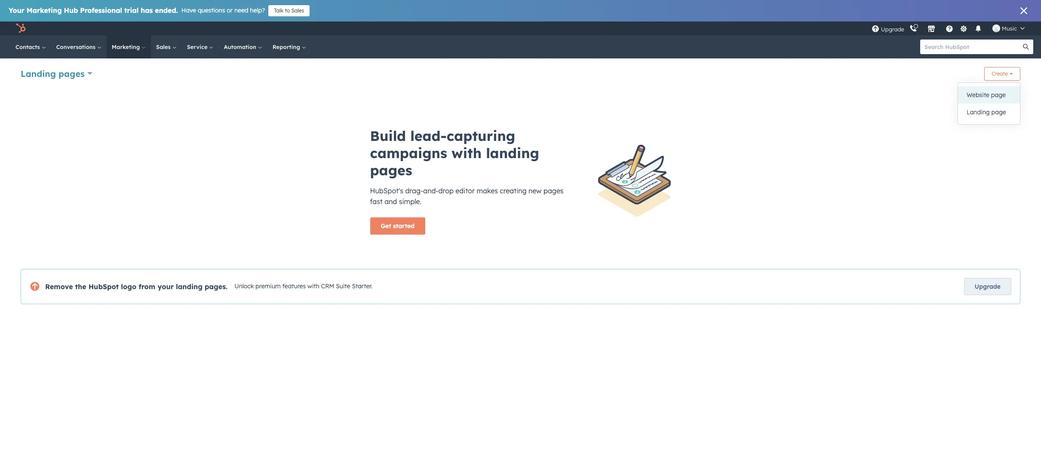 Task type: locate. For each thing, give the bounding box(es) containing it.
with up editor
[[452, 145, 482, 162]]

pages down conversations at the top
[[59, 68, 85, 79]]

0 horizontal spatial with
[[308, 283, 319, 290]]

marketplaces button
[[922, 22, 941, 35]]

sales left service
[[156, 43, 172, 50]]

1 vertical spatial pages
[[370, 162, 412, 179]]

sales link
[[151, 35, 182, 58]]

search button
[[1019, 40, 1033, 54]]

logo
[[121, 283, 136, 291]]

with
[[452, 145, 482, 162], [308, 283, 319, 290]]

or
[[227, 6, 233, 14]]

upgrade inside menu
[[881, 26, 904, 32]]

1 horizontal spatial pages
[[370, 162, 412, 179]]

automation
[[224, 43, 258, 50]]

unlock
[[234, 283, 254, 290]]

0 vertical spatial page
[[991, 91, 1006, 99]]

0 vertical spatial pages
[[59, 68, 85, 79]]

1 horizontal spatial landing
[[967, 108, 990, 116]]

1 vertical spatial landing
[[967, 108, 990, 116]]

1 vertical spatial with
[[308, 283, 319, 290]]

pages up the hubspot's
[[370, 162, 412, 179]]

marketing link
[[107, 35, 151, 58]]

landing inside popup button
[[21, 68, 56, 79]]

landing
[[486, 145, 539, 162], [176, 283, 203, 291]]

contacts link
[[10, 35, 51, 58]]

hubspot link
[[10, 23, 32, 34]]

0 vertical spatial marketing
[[27, 6, 62, 15]]

0 horizontal spatial landing
[[176, 283, 203, 291]]

upgrade inside "link"
[[975, 283, 1001, 291]]

questions
[[198, 6, 225, 14]]

pages.
[[205, 283, 228, 291]]

0 vertical spatial sales
[[291, 7, 304, 14]]

1 horizontal spatial with
[[452, 145, 482, 162]]

1 vertical spatial marketing
[[112, 43, 142, 50]]

page up landing page button
[[991, 91, 1006, 99]]

editor
[[456, 187, 475, 195]]

music
[[1002, 25, 1017, 32]]

create button
[[985, 67, 1021, 81]]

with left crm
[[308, 283, 319, 290]]

sales
[[291, 7, 304, 14], [156, 43, 172, 50]]

trial
[[124, 6, 139, 15]]

starter.
[[352, 283, 373, 290]]

with inside the build lead-capturing campaigns with landing pages
[[452, 145, 482, 162]]

1 horizontal spatial marketing
[[112, 43, 142, 50]]

pages right new
[[544, 187, 564, 195]]

2 horizontal spatial pages
[[544, 187, 564, 195]]

capturing
[[447, 127, 515, 145]]

and-
[[423, 187, 439, 195]]

0 horizontal spatial upgrade
[[881, 26, 904, 32]]

0 vertical spatial landing
[[486, 145, 539, 162]]

upgrade
[[881, 26, 904, 32], [975, 283, 1001, 291]]

landing up creating
[[486, 145, 539, 162]]

1 horizontal spatial upgrade
[[975, 283, 1001, 291]]

drop
[[439, 187, 454, 195]]

0 horizontal spatial pages
[[59, 68, 85, 79]]

pages inside hubspot's drag-and-drop editor makes creating new pages fast and simple.
[[544, 187, 564, 195]]

0 vertical spatial with
[[452, 145, 482, 162]]

hubspot's drag-and-drop editor makes creating new pages fast and simple.
[[370, 187, 564, 206]]

your
[[158, 283, 174, 291]]

remove the hubspot logo from your landing pages.
[[45, 283, 228, 291]]

landing inside the build lead-capturing campaigns with landing pages
[[486, 145, 539, 162]]

marketing down trial
[[112, 43, 142, 50]]

calling icon button
[[906, 23, 921, 34]]

landing pages button
[[21, 67, 93, 80]]

automation link
[[219, 35, 267, 58]]

1 horizontal spatial landing
[[486, 145, 539, 162]]

calling icon image
[[910, 25, 917, 33]]

landing inside button
[[967, 108, 990, 116]]

pages inside popup button
[[59, 68, 85, 79]]

close image
[[1021, 7, 1027, 14]]

marketing
[[27, 6, 62, 15], [112, 43, 142, 50]]

1 vertical spatial page
[[992, 108, 1006, 116]]

0 vertical spatial upgrade
[[881, 26, 904, 32]]

menu
[[871, 22, 1031, 35]]

2 vertical spatial pages
[[544, 187, 564, 195]]

page down "website page" button
[[992, 108, 1006, 116]]

landing down website on the right top of the page
[[967, 108, 990, 116]]

hubspot image
[[15, 23, 26, 34]]

marketplaces image
[[928, 25, 935, 33]]

talk to sales
[[274, 7, 304, 14]]

page
[[991, 91, 1006, 99], [992, 108, 1006, 116]]

sales right to at the left
[[291, 7, 304, 14]]

1 vertical spatial sales
[[156, 43, 172, 50]]

0 horizontal spatial sales
[[156, 43, 172, 50]]

get started button
[[370, 218, 425, 235]]

1 vertical spatial landing
[[176, 283, 203, 291]]

1 horizontal spatial sales
[[291, 7, 304, 14]]

landing
[[21, 68, 56, 79], [967, 108, 990, 116]]

landing pages banner
[[21, 65, 1021, 84]]

sales inside 'link'
[[156, 43, 172, 50]]

suite
[[336, 283, 350, 290]]

reporting link
[[267, 35, 311, 58]]

pages
[[59, 68, 85, 79], [370, 162, 412, 179], [544, 187, 564, 195]]

0 vertical spatial landing
[[21, 68, 56, 79]]

premium
[[255, 283, 281, 290]]

the
[[75, 283, 86, 291]]

page for website page
[[991, 91, 1006, 99]]

landing down the contacts link
[[21, 68, 56, 79]]

has
[[141, 6, 153, 15]]

your marketing hub professional trial has ended. have questions or need help?
[[9, 6, 265, 15]]

marketing left hub on the left of the page
[[27, 6, 62, 15]]

makes
[[477, 187, 498, 195]]

1 vertical spatial upgrade
[[975, 283, 1001, 291]]

landing right 'your'
[[176, 283, 203, 291]]

0 horizontal spatial marketing
[[27, 6, 62, 15]]

talk
[[274, 7, 283, 14]]

to
[[285, 7, 290, 14]]

talk to sales button
[[268, 5, 310, 16]]

professional
[[80, 6, 122, 15]]

help?
[[250, 6, 265, 14]]

features
[[282, 283, 306, 290]]

0 horizontal spatial landing
[[21, 68, 56, 79]]



Task type: vqa. For each thing, say whether or not it's contained in the screenshot.
topmost more
no



Task type: describe. For each thing, give the bounding box(es) containing it.
upgrade link
[[964, 278, 1012, 295]]

creating
[[500, 187, 527, 195]]

landing for landing page
[[967, 108, 990, 116]]

conversations link
[[51, 35, 107, 58]]

drag-
[[405, 187, 423, 195]]

upgrade image
[[872, 25, 879, 33]]

notifications image
[[974, 25, 982, 33]]

from
[[139, 283, 155, 291]]

settings link
[[959, 24, 969, 33]]

menu containing music
[[871, 22, 1031, 35]]

pages inside the build lead-capturing campaigns with landing pages
[[370, 162, 412, 179]]

landing page
[[967, 108, 1006, 116]]

unlock premium features with crm suite starter.
[[234, 283, 373, 290]]

simple.
[[399, 197, 422, 206]]

build
[[370, 127, 406, 145]]

page for landing page
[[992, 108, 1006, 116]]

hub
[[64, 6, 78, 15]]

landing for landing pages
[[21, 68, 56, 79]]

build lead-capturing campaigns with landing pages
[[370, 127, 539, 179]]

your
[[9, 6, 24, 15]]

new
[[529, 187, 542, 195]]

landing pages
[[21, 68, 85, 79]]

get started
[[381, 222, 415, 230]]

and
[[385, 197, 397, 206]]

music button
[[987, 22, 1030, 35]]

sales inside button
[[291, 7, 304, 14]]

Search HubSpot search field
[[920, 40, 1026, 54]]

service link
[[182, 35, 219, 58]]

service
[[187, 43, 209, 50]]

contacts
[[15, 43, 42, 50]]

need
[[234, 6, 248, 14]]

greg robinson image
[[993, 25, 1000, 32]]

help image
[[946, 25, 953, 33]]

remove
[[45, 283, 73, 291]]

settings image
[[960, 25, 968, 33]]

started
[[393, 222, 415, 230]]

campaigns
[[370, 145, 447, 162]]

website page button
[[958, 86, 1020, 104]]

help button
[[942, 22, 957, 35]]

search image
[[1023, 44, 1029, 50]]

website page
[[967, 91, 1006, 99]]

have
[[181, 6, 196, 14]]

hubspot
[[88, 283, 119, 291]]

reporting
[[273, 43, 302, 50]]

create
[[992, 71, 1008, 77]]

landing page button
[[958, 104, 1020, 121]]

get
[[381, 222, 391, 230]]

ended.
[[155, 6, 178, 15]]

notifications button
[[971, 22, 986, 35]]

crm
[[321, 283, 334, 290]]

conversations
[[56, 43, 97, 50]]

lead-
[[410, 127, 447, 145]]

fast
[[370, 197, 383, 206]]

website
[[967, 91, 990, 99]]

hubspot's
[[370, 187, 403, 195]]



